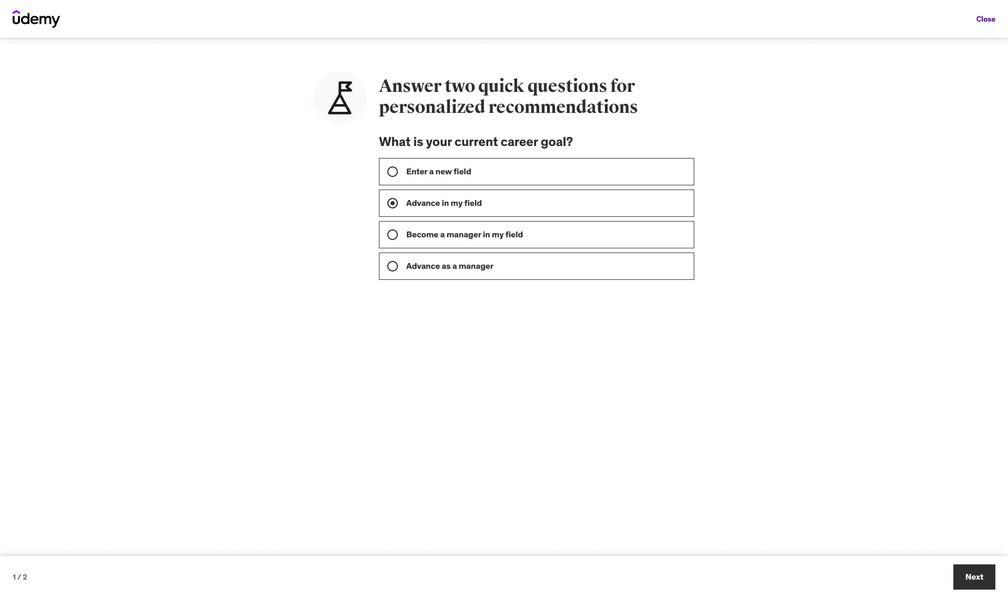 Task type: describe. For each thing, give the bounding box(es) containing it.
your for current
[[426, 134, 452, 150]]

by
[[523, 552, 539, 569]]

watercolor
[[312, 552, 377, 569]]

watercolor painting for beginners | by award winning artist link
[[165, 552, 579, 584]]

inspired
[[190, 45, 213, 53]]

field for enter a new field
[[454, 166, 471, 177]]

inspired by your selections
[[190, 45, 265, 53]]

next
[[965, 572, 984, 583]]

goal?
[[541, 134, 573, 150]]

for
[[432, 552, 451, 569]]

0 vertical spatial in
[[442, 198, 449, 208]]

as
[[442, 261, 451, 271]]

drawing
[[501, 274, 533, 284]]

/
[[17, 573, 21, 582]]

0 horizontal spatial my
[[451, 198, 463, 208]]

what is your current career goal?
[[379, 134, 573, 150]]

sketching
[[347, 274, 387, 284]]

for
[[610, 75, 635, 97]]

become
[[406, 229, 438, 240]]

enter a new field
[[406, 166, 471, 177]]

wishlisted
[[242, 552, 303, 569]]

udemy image
[[13, 10, 60, 28]]

watercolor painting for beginners | by award winning artist
[[165, 552, 579, 584]]

advance for advance in my field
[[406, 198, 440, 208]]

|
[[517, 552, 521, 569]]

pencil drawing link
[[438, 265, 570, 294]]

what
[[379, 134, 411, 150]]

beginners
[[454, 552, 514, 569]]

answer two quick questions for personalized recommendations
[[379, 75, 638, 118]]

sketching link
[[301, 265, 434, 294]]



Task type: vqa. For each thing, say whether or not it's contained in the screenshot.
middle the a
yes



Task type: locate. For each thing, give the bounding box(es) containing it.
my up pencil drawing
[[492, 229, 504, 240]]

personalized
[[379, 96, 485, 118]]

1 vertical spatial manager
[[459, 261, 493, 271]]

0 vertical spatial your
[[223, 45, 235, 53]]

0 vertical spatial my
[[451, 198, 463, 208]]

in
[[442, 198, 449, 208], [483, 229, 490, 240]]

field up drawing
[[506, 229, 523, 240]]

2
[[23, 573, 27, 582]]

2 vertical spatial a
[[452, 261, 457, 271]]

a right become
[[440, 229, 445, 240]]

a for manager
[[440, 229, 445, 240]]

a for new
[[429, 166, 434, 177]]

winning
[[165, 567, 214, 584]]

field up become a manager in my field
[[464, 198, 482, 208]]

is
[[413, 134, 423, 150]]

in up the pencil
[[483, 229, 490, 240]]

painting
[[380, 552, 429, 569]]

my
[[451, 198, 463, 208], [492, 229, 504, 240]]

manager up the pencil
[[459, 261, 493, 271]]

1 horizontal spatial in
[[483, 229, 490, 240]]

1 vertical spatial your
[[426, 134, 452, 150]]

"
[[305, 552, 312, 569]]

field for advance in my field
[[464, 198, 482, 208]]

my up become a manager in my field
[[451, 198, 463, 208]]

1 vertical spatial my
[[492, 229, 504, 240]]

pencil drawing
[[475, 274, 533, 284]]

1 horizontal spatial a
[[440, 229, 445, 240]]

illustration link
[[575, 265, 707, 294]]

by
[[214, 45, 221, 53]]

1 vertical spatial in
[[483, 229, 490, 240]]

artist
[[217, 567, 250, 584]]

0 vertical spatial advance
[[406, 198, 440, 208]]

0 horizontal spatial in
[[442, 198, 449, 208]]

your right is
[[426, 134, 452, 150]]

1 / 2
[[13, 573, 27, 582]]

selections
[[236, 45, 265, 53]]

manager
[[447, 229, 481, 240], [459, 261, 493, 271]]

you
[[218, 552, 239, 569]]

1 vertical spatial field
[[464, 198, 482, 208]]

pencil
[[475, 274, 499, 284]]

manager up "advance as a manager"
[[447, 229, 481, 240]]

a
[[429, 166, 434, 177], [440, 229, 445, 240], [452, 261, 457, 271]]

1
[[13, 573, 16, 582]]

0 vertical spatial manager
[[447, 229, 481, 240]]

quick
[[478, 75, 524, 97]]

0 horizontal spatial a
[[429, 166, 434, 177]]

2 advance from the top
[[406, 261, 440, 271]]

close
[[976, 14, 996, 23]]

answer
[[379, 75, 442, 97]]

a right as
[[452, 261, 457, 271]]

questions
[[527, 75, 607, 97]]

advance as a manager
[[406, 261, 493, 271]]

new
[[435, 166, 452, 177]]

illustration
[[619, 274, 662, 284]]

1 horizontal spatial your
[[426, 134, 452, 150]]

because you wishlisted "
[[165, 552, 312, 569]]

next button
[[953, 565, 996, 590]]

a left new
[[429, 166, 434, 177]]

advance left as
[[406, 261, 440, 271]]

0 horizontal spatial your
[[223, 45, 235, 53]]

current
[[455, 134, 498, 150]]

new
[[169, 46, 182, 53]]

field
[[454, 166, 471, 177], [464, 198, 482, 208], [506, 229, 523, 240]]

advance
[[406, 198, 440, 208], [406, 261, 440, 271]]

career
[[501, 134, 538, 150]]

1 horizontal spatial my
[[492, 229, 504, 240]]

advance up become
[[406, 198, 440, 208]]

two
[[445, 75, 475, 97]]

field right new
[[454, 166, 471, 177]]

your right by
[[223, 45, 235, 53]]

because
[[165, 552, 215, 569]]

your for selections
[[223, 45, 235, 53]]

in down new
[[442, 198, 449, 208]]

advance in my field
[[406, 198, 482, 208]]

become a manager in my field
[[406, 229, 523, 240]]

award
[[541, 552, 579, 569]]

your
[[223, 45, 235, 53], [426, 134, 452, 150]]

1 advance from the top
[[406, 198, 440, 208]]

recommendations
[[488, 96, 638, 118]]

2 horizontal spatial a
[[452, 261, 457, 271]]

0 vertical spatial a
[[429, 166, 434, 177]]

0 vertical spatial field
[[454, 166, 471, 177]]

enter
[[406, 166, 427, 177]]

1 vertical spatial a
[[440, 229, 445, 240]]

1 vertical spatial advance
[[406, 261, 440, 271]]

close button
[[976, 8, 996, 29]]

2 vertical spatial field
[[506, 229, 523, 240]]

advance for advance as a manager
[[406, 261, 440, 271]]



